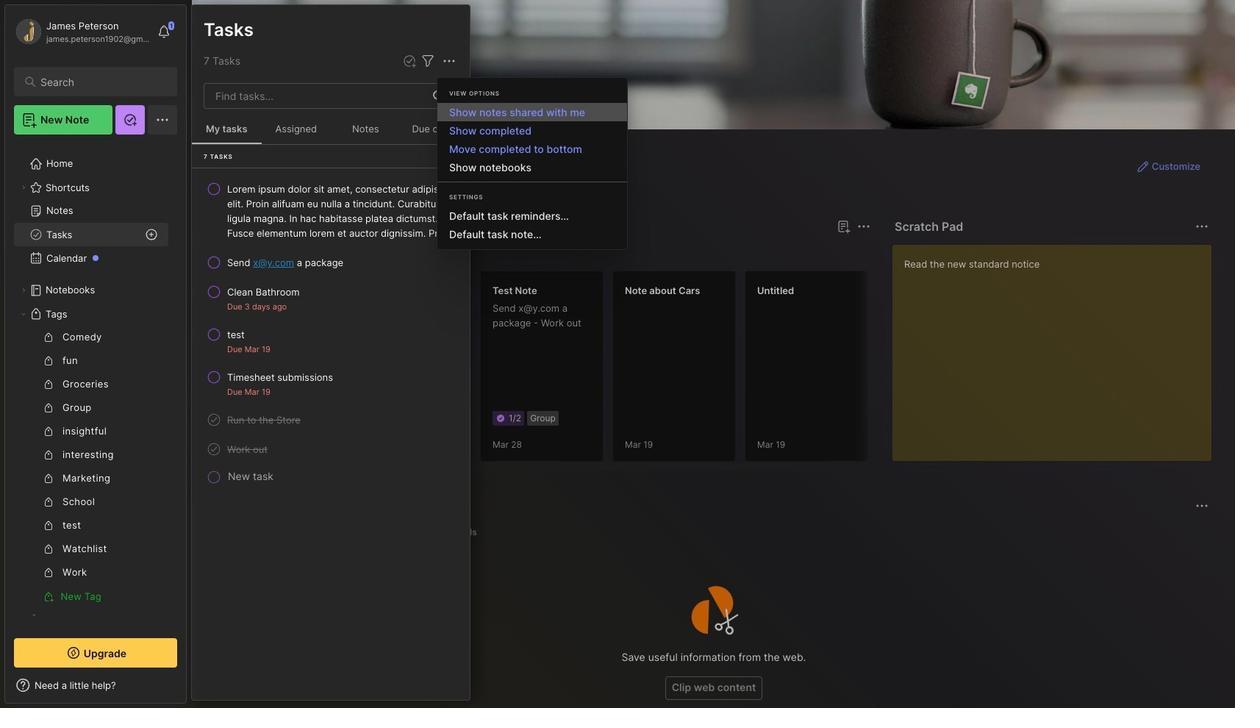 Task type: locate. For each thing, give the bounding box(es) containing it.
group
[[14, 326, 168, 608]]

3 row from the top
[[198, 279, 464, 318]]

None search field
[[40, 73, 164, 90]]

0 vertical spatial dropdown list menu
[[438, 103, 627, 176]]

1 dropdown list menu from the top
[[438, 103, 627, 176]]

more actions and view options image
[[441, 52, 458, 70]]

Start writing… text field
[[905, 245, 1211, 449]]

new task image
[[402, 54, 417, 68]]

send x@y.com a package 1 cell
[[227, 255, 344, 270]]

expand notebooks image
[[19, 286, 28, 295]]

1 vertical spatial tab list
[[218, 524, 1207, 541]]

Account field
[[14, 17, 150, 46]]

1 tab list from the top
[[218, 244, 869, 262]]

click to collapse image
[[186, 681, 197, 699]]

row
[[198, 176, 464, 246], [198, 249, 464, 276], [198, 279, 464, 318], [198, 321, 464, 361], [198, 364, 464, 404], [198, 407, 464, 433], [198, 436, 464, 463]]

tab
[[218, 244, 262, 262], [268, 244, 327, 262], [218, 524, 275, 541], [443, 524, 484, 541]]

1 row from the top
[[198, 176, 464, 246]]

timesheet submissions 4 cell
[[227, 370, 333, 385]]

menu item
[[438, 103, 627, 121]]

dropdown list menu
[[438, 103, 627, 176], [438, 207, 627, 243]]

WHAT'S NEW field
[[5, 674, 186, 697]]

1 vertical spatial dropdown list menu
[[438, 207, 627, 243]]

More actions and view options field
[[437, 52, 458, 70]]

main element
[[0, 0, 191, 708]]

filter tasks image
[[419, 52, 437, 70]]

0 vertical spatial tab list
[[218, 244, 869, 262]]

5 row from the top
[[198, 364, 464, 404]]

tab list
[[218, 244, 869, 262], [218, 524, 1207, 541]]

tree
[[5, 143, 186, 664]]

row group
[[192, 174, 470, 488], [215, 271, 1235, 471]]



Task type: vqa. For each thing, say whether or not it's contained in the screenshot.
Row Group
yes



Task type: describe. For each thing, give the bounding box(es) containing it.
Find tasks… text field
[[207, 84, 424, 108]]

group inside tree
[[14, 326, 168, 608]]

6 row from the top
[[198, 407, 464, 433]]

2 tab list from the top
[[218, 524, 1207, 541]]

work out 6 cell
[[227, 442, 268, 457]]

none search field inside main element
[[40, 73, 164, 90]]

7 row from the top
[[198, 436, 464, 463]]

tree inside main element
[[5, 143, 186, 664]]

expand tags image
[[19, 310, 28, 318]]

2 dropdown list menu from the top
[[438, 207, 627, 243]]

Search text field
[[40, 75, 164, 89]]

lorem ipsum dolor sit amet, consectetur adipiscing elit. proin alifuam eu nulla a tincidunt. curabitur ut ligula magna. in hac habitasse platea dictumst. fusce elementum lorem et auctor dignissim. proin eget mi id urna euismod consectetur. pellentesque porttitor ac urna quis fermentum: 0 cell
[[227, 182, 458, 240]]

Filter tasks field
[[419, 52, 437, 70]]

2 row from the top
[[198, 249, 464, 276]]

test 3 cell
[[227, 327, 245, 342]]

4 row from the top
[[198, 321, 464, 361]]

clean bathroom 2 cell
[[227, 285, 300, 299]]

run to the store 5 cell
[[227, 413, 301, 427]]



